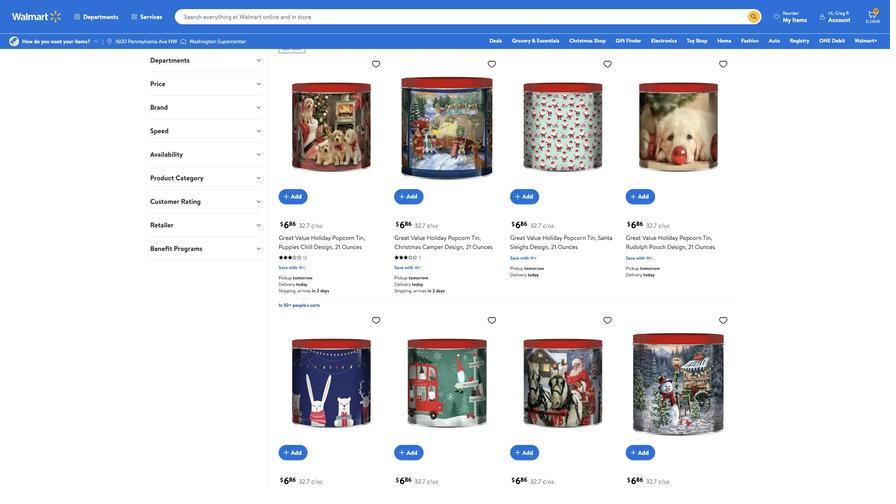 Task type: locate. For each thing, give the bounding box(es) containing it.
popcorn inside $ 6 86 32.7 ¢/oz great value holiday popcorn tin, rudolph pooch design, 21 ounces
[[679, 234, 702, 242]]

0 horizontal spatial days
[[320, 288, 329, 294]]

christmas up 5
[[394, 243, 421, 251]]

items
[[792, 15, 807, 24]]

departments
[[83, 13, 118, 21], [150, 56, 189, 65]]

2 great from the left
[[394, 234, 409, 242]]

christmas right essentials
[[569, 37, 593, 44]]

arrives
[[298, 288, 311, 294], [413, 288, 427, 294]]

walmart plus image for $ 6 86 32.7 ¢/oz great value holiday popcorn tin, santa sleighs design, 21 ounces
[[531, 255, 538, 262]]

value for $ 6 86 32.7 ¢/oz great value holiday popcorn tin, puppies chill design, 21 ounces
[[295, 234, 309, 242]]

21 inside "$ 6 86 32.7 ¢/oz great value holiday popcorn tin, santa sleighs design, 21 ounces"
[[551, 243, 556, 251]]

great inside $ 6 86 32.7 ¢/oz great value holiday popcorn tin, rudolph pooch design, 21 ounces
[[626, 234, 641, 242]]

save left walmart plus icon
[[394, 264, 404, 271]]

with for walmart plus icon
[[405, 264, 413, 271]]

add for great value holiday popcorn tin, christmas camper design, 21 ounces image
[[407, 193, 417, 201]]

pickup tomorrow delivery today down "rudolph"
[[626, 265, 660, 278]]

21 for $ 6 86 32.7 ¢/oz great value holiday popcorn tin, puppies chill design, 21 ounces
[[335, 243, 340, 251]]

availability
[[150, 150, 183, 159]]

availability button
[[144, 143, 268, 166]]

tomorrow down 'sleighs'
[[524, 265, 544, 272]]

tin, inside "$ 6 86 32.7 ¢/oz great value holiday popcorn tin, christmas camper design, 21 ounces"
[[471, 234, 481, 242]]

with down puppies
[[289, 264, 298, 271]]

holiday inside $ 6 86 32.7 ¢/oz great value holiday popcorn tin, rudolph pooch design, 21 ounces
[[658, 234, 678, 242]]

design, right chill
[[314, 243, 334, 251]]

walmart image
[[12, 11, 62, 23]]

2 shipping, from the left
[[394, 288, 412, 294]]

2 design, from the left
[[445, 243, 464, 251]]

chill
[[301, 243, 312, 251]]

6
[[284, 218, 289, 231], [400, 218, 405, 231], [515, 218, 520, 231], [631, 218, 636, 231], [284, 475, 289, 488], [400, 475, 405, 488], [515, 475, 520, 488], [631, 475, 636, 488]]

value for $ 6 86 32.7 ¢/oz great value holiday popcorn tin, santa sleighs design, 21 ounces
[[527, 234, 541, 242]]

design, inside $ 6 86 32.7 ¢/oz great value holiday popcorn tin, rudolph pooch design, 21 ounces
[[667, 243, 687, 251]]

 image left how
[[9, 36, 19, 46]]

electronics link
[[648, 36, 680, 45]]

3 $ 6 86 32.7 ¢/oz from the left
[[512, 475, 554, 488]]

pickup tomorrow delivery today for $ 6 86 32.7 ¢/oz great value holiday popcorn tin, rudolph pooch design, 21 ounces
[[626, 265, 660, 278]]

programs
[[174, 244, 202, 254]]

add to cart image for great value holiday popcorn tin, gnomes in london design, 21 ounces image
[[397, 449, 407, 458]]

$ 6 86 32.7 ¢/oz great value holiday popcorn tin, santa sleighs design, 21 ounces
[[510, 218, 612, 251]]

0 horizontal spatial arrives
[[298, 288, 311, 294]]

0 horizontal spatial price
[[150, 79, 165, 89]]

design, inside $ 6 86 32.7 ¢/oz great value holiday popcorn tin, puppies chill design, 21 ounces
[[314, 243, 334, 251]]

4 value from the left
[[642, 234, 657, 242]]

one debit link
[[816, 36, 848, 45]]

pooch
[[649, 243, 666, 251]]

1 21 from the left
[[335, 243, 340, 251]]

santa
[[598, 234, 612, 242]]

$ 6 86 32.7 ¢/oz great value holiday popcorn tin, christmas camper design, 21 ounces
[[394, 218, 493, 251]]

add button for great value holiday popcorn tin, rudolph pooch design, 21 ounces image
[[626, 189, 655, 204]]

save with down puppies
[[279, 264, 298, 271]]

holiday inside $ 6 86 32.7 ¢/oz great value holiday popcorn tin, puppies chill design, 21 ounces
[[311, 234, 331, 242]]

value inside $ 6 86 32.7 ¢/oz great value holiday popcorn tin, rudolph pooch design, 21 ounces
[[642, 234, 657, 242]]

value up pooch at the right of page
[[642, 234, 657, 242]]

my
[[783, 15, 791, 24]]

4 design, from the left
[[667, 243, 687, 251]]

21 right 'sleighs'
[[551, 243, 556, 251]]

1 pickup tomorrow delivery today from the left
[[510, 265, 544, 278]]

3 great from the left
[[510, 234, 525, 242]]

2 $ 6 86 32.7 ¢/oz from the left
[[396, 475, 438, 488]]

1 vertical spatial departments button
[[144, 49, 268, 72]]

price up "best"
[[277, 34, 291, 43]]

1 design, from the left
[[314, 243, 334, 251]]

with left walmart plus icon
[[405, 264, 413, 271]]

product category tab
[[144, 167, 268, 190]]

86 inside $ 6 86 32.7 ¢/oz great value holiday popcorn tin, puppies chill design, 21 ounces
[[289, 220, 296, 228]]

1 horizontal spatial shop
[[696, 37, 707, 44]]

shipping, for $ 6 86 32.7 ¢/oz great value holiday popcorn tin, puppies chill design, 21 ounces
[[279, 288, 297, 294]]

departments button down the "washington"
[[144, 49, 268, 72]]

shop for christmas shop
[[594, 37, 606, 44]]

1 horizontal spatial pickup tomorrow delivery today shipping, arrives in 2 days
[[394, 275, 445, 294]]

value up chill
[[295, 234, 309, 242]]

departments button up "|"
[[68, 8, 125, 26]]

save with left walmart plus icon
[[394, 264, 413, 271]]

great value holiday popcorn tin, christmas camper design, 21 ounces image
[[394, 56, 499, 198]]

86 inside "$ 6 86 32.7 ¢/oz great value holiday popcorn tin, santa sleighs design, 21 ounces"
[[520, 220, 527, 228]]

essentials
[[537, 37, 559, 44]]

6 inside $ 6 86 32.7 ¢/oz great value holiday popcorn tin, rudolph pooch design, 21 ounces
[[631, 218, 636, 231]]

christmas shop link
[[566, 36, 609, 45]]

today up people's
[[296, 281, 307, 288]]

1 horizontal spatial price
[[277, 34, 291, 43]]

speed button
[[144, 119, 268, 143]]

walmart plus image down "$ 6 86 32.7 ¢/oz great value holiday popcorn tin, santa sleighs design, 21 ounces"
[[531, 255, 538, 262]]

 image
[[9, 36, 19, 46], [180, 38, 186, 45], [106, 38, 112, 44]]

deals
[[489, 37, 502, 44]]

popcorn for $ 6 86 32.7 ¢/oz great value holiday popcorn tin, christmas camper design, 21 ounces
[[448, 234, 470, 242]]

2 pickup tomorrow delivery today from the left
[[626, 265, 660, 278]]

0 vertical spatial christmas
[[569, 37, 593, 44]]

great value holiday popcorn tin, gnomes in london design, 21 ounces image
[[394, 313, 499, 455]]

add to favorites list, great value holiday popcorn tin, santa sleighs design, 21 ounces image
[[603, 59, 612, 69]]

value up 'sleighs'
[[527, 234, 541, 242]]

design, right the camper
[[445, 243, 464, 251]]

13
[[303, 255, 307, 261]]

$1,230.81
[[866, 19, 880, 24]]

auto
[[769, 37, 780, 44]]

tin, inside $ 6 86 32.7 ¢/oz great value holiday popcorn tin, rudolph pooch design, 21 ounces
[[703, 234, 712, 242]]

ounces inside "$ 6 86 32.7 ¢/oz great value holiday popcorn tin, santa sleighs design, 21 ounces"
[[558, 243, 578, 251]]

$ inside $ 6 86 32.7 ¢/oz great value holiday popcorn tin, puppies chill design, 21 ounces
[[280, 220, 283, 228]]

shipping,
[[279, 288, 297, 294], [394, 288, 412, 294]]

&
[[532, 37, 535, 44]]

price inside dropdown button
[[150, 79, 165, 89]]

save with for walmart plus icon
[[394, 264, 413, 271]]

2 ounces from the left
[[472, 243, 493, 251]]

design, for $ 6 86 32.7 ¢/oz great value holiday popcorn tin, christmas camper design, 21 ounces
[[445, 243, 464, 251]]

2 shop from the left
[[696, 37, 707, 44]]

4 great from the left
[[626, 234, 641, 242]]

1 2 from the left
[[317, 288, 319, 294]]

add to favorites list, great value holiday popcorn tin, puppies chill design, 21 ounces image
[[372, 59, 381, 69]]

benefit programs tab
[[144, 237, 268, 260]]

with
[[520, 255, 529, 261], [636, 255, 645, 261], [289, 264, 298, 271], [405, 264, 413, 271]]

add to cart image for great value holiday popcorn tin, rudolph pooch design, 21 ounces
[[629, 192, 638, 201]]

add button for great value holiday popcorn tin, christmas camper design, 21 ounces image
[[394, 189, 423, 204]]

benefit programs button
[[144, 237, 268, 260]]

add to favorites list, great value holiday popcorn tin, party animals design, 21 ounces image
[[372, 316, 381, 325]]

4 holiday from the left
[[658, 234, 678, 242]]

design, right pooch at the right of page
[[667, 243, 687, 251]]

pickup tomorrow delivery today shipping, arrives in 2 days down walmart plus icon
[[394, 275, 445, 294]]

 image for washington
[[180, 38, 186, 45]]

add for great value holiday popcorn tin, puppies chill design, 21 ounces image
[[291, 193, 302, 201]]

save for walmart plus icon
[[394, 264, 404, 271]]

2 horizontal spatial in
[[428, 288, 431, 294]]

21 inside "$ 6 86 32.7 ¢/oz great value holiday popcorn tin, christmas camper design, 21 ounces"
[[466, 243, 471, 251]]

today
[[528, 272, 539, 278], [643, 272, 655, 278], [296, 281, 307, 288], [412, 281, 423, 288]]

design, right 'sleighs'
[[530, 243, 549, 251]]

walmart plus image
[[531, 255, 538, 262], [646, 255, 654, 262], [299, 264, 307, 272]]

$ 6 86 32.7 ¢/oz great value holiday popcorn tin, rudolph pooch design, 21 ounces
[[626, 218, 715, 251]]

retailer tab
[[144, 214, 268, 237]]

great inside "$ 6 86 32.7 ¢/oz great value holiday popcorn tin, christmas camper design, 21 ounces"
[[394, 234, 409, 242]]

$ 6 86 32.7 ¢/oz
[[280, 475, 322, 488], [396, 475, 438, 488], [512, 475, 554, 488], [627, 475, 670, 488]]

2 tin, from the left
[[471, 234, 481, 242]]

tomorrow down walmart plus icon
[[409, 275, 428, 281]]

ounces for $ 6 86 32.7 ¢/oz great value holiday popcorn tin, rudolph pooch design, 21 ounces
[[695, 243, 715, 251]]

1 horizontal spatial pickup tomorrow delivery today
[[626, 265, 660, 278]]

tin, for $ 6 86 32.7 ¢/oz great value holiday popcorn tin, santa sleighs design, 21 ounces
[[587, 234, 596, 242]]

1 days from the left
[[320, 288, 329, 294]]

¢/oz inside "$ 6 86 32.7 ¢/oz great value holiday popcorn tin, santa sleighs design, 21 ounces"
[[543, 222, 554, 230]]

tin, inside "$ 6 86 32.7 ¢/oz great value holiday popcorn tin, santa sleighs design, 21 ounces"
[[587, 234, 596, 242]]

washington supercenter
[[189, 38, 246, 45]]

departments inside tab
[[150, 56, 189, 65]]

value up the camper
[[411, 234, 425, 242]]

2 21 from the left
[[466, 243, 471, 251]]

save down puppies
[[279, 264, 288, 271]]

legal information image
[[355, 35, 361, 41]]

3 holiday from the left
[[542, 234, 562, 242]]

r
[[846, 10, 849, 16]]

$ inside $ 6 86 32.7 ¢/oz great value holiday popcorn tin, rudolph pooch design, 21 ounces
[[627, 220, 630, 228]]

2 2 from the left
[[432, 288, 435, 294]]

pickup tomorrow delivery today for $ 6 86 32.7 ¢/oz great value holiday popcorn tin, santa sleighs design, 21 ounces
[[510, 265, 544, 278]]

arrives up people's
[[298, 288, 311, 294]]

availability tab
[[144, 143, 268, 166]]

3 tin, from the left
[[587, 234, 596, 242]]

pickup
[[510, 265, 523, 272], [626, 265, 639, 272], [279, 275, 292, 281], [394, 275, 407, 281]]

price up brand
[[150, 79, 165, 89]]

(21)
[[366, 20, 375, 28]]

1 arrives from the left
[[298, 288, 311, 294]]

design,
[[314, 243, 334, 251], [445, 243, 464, 251], [530, 243, 549, 251], [667, 243, 687, 251]]

86
[[289, 220, 296, 228], [405, 220, 412, 228], [520, 220, 527, 228], [636, 220, 643, 228], [289, 476, 296, 485], [405, 476, 412, 485], [520, 476, 527, 485], [636, 476, 643, 485]]

5
[[419, 255, 421, 261]]

departments down nw
[[150, 56, 189, 65]]

ounces inside "$ 6 86 32.7 ¢/oz great value holiday popcorn tin, christmas camper design, 21 ounces"
[[472, 243, 493, 251]]

21 for $ 6 86 32.7 ¢/oz great value holiday popcorn tin, santa sleighs design, 21 ounces
[[551, 243, 556, 251]]

value for $ 6 86 32.7 ¢/oz great value holiday popcorn tin, christmas camper design, 21 ounces
[[411, 234, 425, 242]]

0 horizontal spatial 2
[[317, 288, 319, 294]]

0 vertical spatial price
[[277, 34, 291, 43]]

shipping, for $ 6 86 32.7 ¢/oz great value holiday popcorn tin, christmas camper design, 21 ounces
[[394, 288, 412, 294]]

1 horizontal spatial  image
[[106, 38, 112, 44]]

1 horizontal spatial arrives
[[413, 288, 427, 294]]

$ inside "$ 6 86 32.7 ¢/oz great value holiday popcorn tin, santa sleighs design, 21 ounces"
[[512, 220, 515, 228]]

save with down "rudolph"
[[626, 255, 645, 261]]

shop right 'toy'
[[696, 37, 707, 44]]

0 horizontal spatial pickup tomorrow delivery today
[[510, 265, 544, 278]]

21 inside $ 6 86 32.7 ¢/oz great value holiday popcorn tin, rudolph pooch design, 21 ounces
[[688, 243, 693, 251]]

ounces inside $ 6 86 32.7 ¢/oz great value holiday popcorn tin, puppies chill design, 21 ounces
[[342, 243, 362, 251]]

account
[[828, 15, 850, 24]]

add for great value holiday popcorn tin, hot cocoa stand design, 21 ounces image at bottom right
[[638, 449, 649, 457]]

design, inside "$ 6 86 32.7 ¢/oz great value holiday popcorn tin, santa sleighs design, 21 ounces"
[[530, 243, 549, 251]]

value inside "$ 6 86 32.7 ¢/oz great value holiday popcorn tin, christmas camper design, 21 ounces"
[[411, 234, 425, 242]]

walmart plus image down pooch at the right of page
[[646, 255, 654, 262]]

1 $ 6 86 32.7 ¢/oz from the left
[[280, 475, 322, 488]]

1 vertical spatial price
[[150, 79, 165, 89]]

4 tin, from the left
[[703, 234, 712, 242]]

walmart plus image for $ 6 86 32.7 ¢/oz great value holiday popcorn tin, rudolph pooch design, 21 ounces
[[646, 255, 654, 262]]

pickup tomorrow delivery today shipping, arrives in 2 days
[[279, 275, 329, 294], [394, 275, 445, 294]]

add to cart image for great value holiday popcorn tin, christmas camper design, 21 ounces image
[[397, 192, 407, 201]]

0 horizontal spatial  image
[[9, 36, 19, 46]]

2 pickup tomorrow delivery today shipping, arrives in 2 days from the left
[[394, 275, 445, 294]]

1 horizontal spatial departments
[[150, 56, 189, 65]]

christmas
[[569, 37, 593, 44], [394, 243, 421, 251]]

holiday
[[311, 234, 331, 242], [427, 234, 446, 242], [542, 234, 562, 242], [658, 234, 678, 242]]

save with for walmart plus image associated with $ 6 86 32.7 ¢/oz great value holiday popcorn tin, rudolph pooch design, 21 ounces
[[626, 255, 645, 261]]

0 horizontal spatial christmas
[[394, 243, 421, 251]]

great value holiday popcorn tin, santa sleighs design, 21 ounces image
[[510, 56, 615, 198]]

food
[[329, 18, 346, 29]]

pickup tomorrow delivery today down 'sleighs'
[[510, 265, 544, 278]]

save
[[510, 255, 519, 261], [626, 255, 635, 261], [279, 264, 288, 271], [394, 264, 404, 271]]

2 horizontal spatial walmart plus image
[[646, 255, 654, 262]]

6 inside $ 6 86 32.7 ¢/oz great value holiday popcorn tin, puppies chill design, 21 ounces
[[284, 218, 289, 231]]

21
[[335, 243, 340, 251], [466, 243, 471, 251], [551, 243, 556, 251], [688, 243, 693, 251]]

today down 'sleighs'
[[528, 272, 539, 278]]

tin, inside $ 6 86 32.7 ¢/oz great value holiday popcorn tin, puppies chill design, 21 ounces
[[356, 234, 365, 242]]

walmart plus image
[[415, 264, 422, 272]]

$
[[280, 220, 283, 228], [396, 220, 399, 228], [512, 220, 515, 228], [627, 220, 630, 228], [280, 477, 283, 485], [396, 477, 399, 485], [512, 477, 515, 485], [627, 477, 630, 485]]

fashion
[[741, 37, 759, 44]]

in for $ 6 86 32.7 ¢/oz great value holiday popcorn tin, puppies chill design, 21 ounces
[[312, 288, 316, 294]]

in
[[279, 302, 282, 309]]

add to cart image
[[513, 192, 522, 201], [629, 192, 638, 201], [282, 449, 291, 458], [629, 449, 638, 458]]

in
[[321, 18, 328, 29], [312, 288, 316, 294], [428, 288, 431, 294]]

save for left walmart plus image
[[279, 264, 288, 271]]

with down 'sleighs'
[[520, 255, 529, 261]]

1 horizontal spatial walmart plus image
[[531, 255, 538, 262]]

popcorn inside "$ 6 86 32.7 ¢/oz great value holiday popcorn tin, santa sleighs design, 21 ounces"
[[564, 234, 586, 242]]

1 value from the left
[[295, 234, 309, 242]]

carts
[[310, 302, 320, 309]]

2 value from the left
[[411, 234, 425, 242]]

1 horizontal spatial shipping,
[[394, 288, 412, 294]]

pickup tomorrow delivery today shipping, arrives in 2 days up people's
[[279, 275, 329, 294]]

0 horizontal spatial shop
[[594, 37, 606, 44]]

with down "rudolph"
[[636, 255, 645, 261]]

days for $ 6 86 32.7 ¢/oz great value holiday popcorn tin, christmas camper design, 21 ounces
[[436, 288, 445, 294]]

2 holiday from the left
[[427, 234, 446, 242]]

walmart plus image down 13
[[299, 264, 307, 272]]

0 horizontal spatial departments button
[[68, 8, 125, 26]]

shop left gift on the top of the page
[[594, 37, 606, 44]]

1 holiday from the left
[[311, 234, 331, 242]]

walmart+ link
[[851, 36, 881, 45]]

1 vertical spatial christmas
[[394, 243, 421, 251]]

1 horizontal spatial in
[[321, 18, 328, 29]]

services
[[140, 13, 162, 21]]

2
[[317, 288, 319, 294], [432, 288, 435, 294]]

great for $ 6 86 32.7 ¢/oz great value holiday popcorn tin, puppies chill design, 21 ounces
[[279, 234, 294, 242]]

value for $ 6 86 32.7 ¢/oz great value holiday popcorn tin, rudolph pooch design, 21 ounces
[[642, 234, 657, 242]]

delivery
[[510, 272, 526, 278], [626, 272, 642, 278], [279, 281, 295, 288], [394, 281, 411, 288]]

0 horizontal spatial shipping,
[[279, 288, 297, 294]]

shop
[[594, 37, 606, 44], [696, 37, 707, 44]]

1 horizontal spatial days
[[436, 288, 445, 294]]

1 shipping, from the left
[[279, 288, 297, 294]]

2 arrives from the left
[[413, 288, 427, 294]]

0 horizontal spatial pickup tomorrow delivery today shipping, arrives in 2 days
[[279, 275, 329, 294]]

holiday for $ 6 86 32.7 ¢/oz great value holiday popcorn tin, rudolph pooch design, 21 ounces
[[658, 234, 678, 242]]

popcorn inside $ 6 86 32.7 ¢/oz great value holiday popcorn tin, puppies chill design, 21 ounces
[[332, 234, 354, 242]]

value
[[295, 234, 309, 242], [411, 234, 425, 242], [527, 234, 541, 242], [642, 234, 657, 242]]

deals link
[[486, 36, 506, 45]]

popcorn for $ 6 86 32.7 ¢/oz great value holiday popcorn tin, puppies chill design, 21 ounces
[[332, 234, 354, 242]]

4 ounces from the left
[[695, 243, 715, 251]]

today down pooch at the right of page
[[643, 272, 655, 278]]

great inside $ 6 86 32.7 ¢/oz great value holiday popcorn tin, puppies chill design, 21 ounces
[[279, 234, 294, 242]]

$ 6 86 32.7 ¢/oz for great value holiday popcorn tin, hot cocoa stand design, 21 ounces image at bottom right
[[627, 475, 670, 488]]

in 50+ people's carts
[[279, 302, 320, 309]]

1 tin, from the left
[[356, 234, 365, 242]]

4 21 from the left
[[688, 243, 693, 251]]

value inside "$ 6 86 32.7 ¢/oz great value holiday popcorn tin, santa sleighs design, 21 ounces"
[[527, 234, 541, 242]]

pickup tomorrow delivery today
[[510, 265, 544, 278], [626, 265, 660, 278]]

21 inside $ 6 86 32.7 ¢/oz great value holiday popcorn tin, puppies chill design, 21 ounces
[[335, 243, 340, 251]]

¢/oz
[[311, 222, 322, 230], [427, 222, 438, 230], [543, 222, 554, 230], [658, 222, 670, 230], [311, 478, 322, 486], [427, 478, 438, 486], [543, 478, 554, 486], [658, 478, 670, 486]]

4 $ 6 86 32.7 ¢/oz from the left
[[627, 475, 670, 488]]

0 horizontal spatial in
[[312, 288, 316, 294]]

washington
[[189, 38, 216, 45]]

3 21 from the left
[[551, 243, 556, 251]]

3 value from the left
[[527, 234, 541, 242]]

save with for walmart plus image related to $ 6 86 32.7 ¢/oz great value holiday popcorn tin, santa sleighs design, 21 ounces
[[510, 255, 529, 261]]

people's
[[293, 302, 309, 309]]

1600
[[116, 38, 127, 45]]

 image right nw
[[180, 38, 186, 45]]

1 shop from the left
[[594, 37, 606, 44]]

3 design, from the left
[[530, 243, 549, 251]]

2 horizontal spatial  image
[[180, 38, 186, 45]]

departments up "|"
[[83, 13, 118, 21]]

1 pickup tomorrow delivery today shipping, arrives in 2 days from the left
[[279, 275, 329, 294]]

save with down 'sleighs'
[[510, 255, 529, 261]]

0 vertical spatial departments
[[83, 13, 118, 21]]

add
[[291, 193, 302, 201], [407, 193, 417, 201], [522, 193, 533, 201], [638, 193, 649, 201], [291, 449, 302, 457], [407, 449, 417, 457], [522, 449, 533, 457], [638, 449, 649, 457]]

1 ounces from the left
[[342, 243, 362, 251]]

2 days from the left
[[436, 288, 445, 294]]

add to favorites list, great value holiday popcorn tin, christmas camper design, 21 ounces image
[[487, 59, 496, 69]]

finder
[[626, 37, 641, 44]]

 image right "|"
[[106, 38, 112, 44]]

add button
[[279, 189, 308, 204], [394, 189, 423, 204], [510, 189, 539, 204], [626, 189, 655, 204], [279, 446, 308, 461], [394, 446, 423, 461], [510, 446, 539, 461], [626, 446, 655, 461]]

add to cart image
[[282, 192, 291, 201], [397, 192, 407, 201], [397, 449, 407, 458], [513, 449, 522, 458]]

save down "rudolph"
[[626, 255, 635, 261]]

tin, for $ 6 86 32.7 ¢/oz great value holiday popcorn tin, christmas camper design, 21 ounces
[[471, 234, 481, 242]]

brand tab
[[144, 96, 268, 119]]

add button for great value holiday popcorn tin, puppies chill design, 21 ounces image
[[279, 189, 308, 204]]

save down 'sleighs'
[[510, 255, 519, 261]]

3 ounces from the left
[[558, 243, 578, 251]]

1 horizontal spatial 2
[[432, 288, 435, 294]]

great inside "$ 6 86 32.7 ¢/oz great value holiday popcorn tin, santa sleighs design, 21 ounces"
[[510, 234, 525, 242]]

tin, for $ 6 86 32.7 ¢/oz great value holiday popcorn tin, puppies chill design, 21 ounces
[[356, 234, 365, 242]]

ounces inside $ 6 86 32.7 ¢/oz great value holiday popcorn tin, rudolph pooch design, 21 ounces
[[695, 243, 715, 251]]

ounces
[[342, 243, 362, 251], [472, 243, 493, 251], [558, 243, 578, 251], [695, 243, 715, 251]]

great value holiday popcorn tin, riding santa design, 21 ounces image
[[510, 313, 615, 455]]

21 right the camper
[[466, 243, 471, 251]]

17
[[874, 8, 878, 15]]

21 right pooch at the right of page
[[688, 243, 693, 251]]

arrives down walmart plus icon
[[413, 288, 427, 294]]

1 great from the left
[[279, 234, 294, 242]]

departments tab
[[144, 49, 268, 72]]

save for walmart plus image associated with $ 6 86 32.7 ¢/oz great value holiday popcorn tin, rudolph pooch design, 21 ounces
[[626, 255, 635, 261]]

great
[[279, 234, 294, 242], [394, 234, 409, 242], [510, 234, 525, 242], [626, 234, 641, 242]]

tin,
[[356, 234, 365, 242], [471, 234, 481, 242], [587, 234, 596, 242], [703, 234, 712, 242]]

popcorn inside "$ 6 86 32.7 ¢/oz great value holiday popcorn tin, christmas camper design, 21 ounces"
[[448, 234, 470, 242]]

rudolph
[[626, 243, 648, 251]]

how
[[22, 38, 33, 45]]

value inside $ 6 86 32.7 ¢/oz great value holiday popcorn tin, puppies chill design, 21 ounces
[[295, 234, 309, 242]]

save with for left walmart plus image
[[279, 264, 298, 271]]

0 horizontal spatial walmart plus image
[[299, 264, 307, 272]]

1 vertical spatial departments
[[150, 56, 189, 65]]

holiday inside "$ 6 86 32.7 ¢/oz great value holiday popcorn tin, christmas camper design, 21 ounces"
[[427, 234, 446, 242]]

design, inside "$ 6 86 32.7 ¢/oz great value holiday popcorn tin, christmas camper design, 21 ounces"
[[445, 243, 464, 251]]

holiday inside "$ 6 86 32.7 ¢/oz great value holiday popcorn tin, santa sleighs design, 21 ounces"
[[542, 234, 562, 242]]

21 right chill
[[335, 243, 340, 251]]

add for great value holiday popcorn tin, gnomes in london design, 21 ounces image
[[407, 449, 417, 457]]

do
[[34, 38, 40, 45]]

days for $ 6 86 32.7 ¢/oz great value holiday popcorn tin, puppies chill design, 21 ounces
[[320, 288, 329, 294]]



Task type: describe. For each thing, give the bounding box(es) containing it.
customer rating tab
[[144, 190, 268, 213]]

items?
[[75, 38, 90, 45]]

registry link
[[786, 36, 813, 45]]

customer rating
[[150, 197, 200, 206]]

1 horizontal spatial christmas
[[569, 37, 593, 44]]

¢/oz inside $ 6 86 32.7 ¢/oz great value holiday popcorn tin, rudolph pooch design, 21 ounces
[[658, 222, 670, 230]]

add for great value holiday popcorn tin, party animals design, 21 ounces image
[[291, 449, 302, 457]]

popcorn tins in food gifts (21)
[[277, 18, 375, 29]]

your
[[63, 38, 74, 45]]

debit
[[832, 37, 845, 44]]

great for $ 6 86 32.7 ¢/oz great value holiday popcorn tin, santa sleighs design, 21 ounces
[[510, 234, 525, 242]]

grocery & essentials link
[[509, 36, 563, 45]]

home
[[717, 37, 731, 44]]

services button
[[125, 8, 169, 26]]

0 horizontal spatial departments
[[83, 13, 118, 21]]

with for left walmart plus image
[[289, 264, 298, 271]]

greg
[[835, 10, 845, 16]]

price for price
[[150, 79, 165, 89]]

pennsylvania
[[128, 38, 157, 45]]

|
[[102, 38, 103, 45]]

puppies
[[279, 243, 299, 251]]

add to favorites list, great value holiday popcorn tin, rudolph pooch design, 21 ounces image
[[719, 59, 728, 69]]

add to cart image for great value holiday popcorn tin, santa sleighs design, 21 ounces
[[513, 192, 522, 201]]

86 inside "$ 6 86 32.7 ¢/oz great value holiday popcorn tin, christmas camper design, 21 ounces"
[[405, 220, 412, 228]]

one debit
[[819, 37, 845, 44]]

add to cart image for 32.7 ¢/oz
[[282, 449, 291, 458]]

1600 pennsylvania ave nw
[[116, 38, 177, 45]]

21 for $ 6 86 32.7 ¢/oz great value holiday popcorn tin, rudolph pooch design, 21 ounces
[[688, 243, 693, 251]]

home link
[[714, 36, 735, 45]]

benefit
[[150, 244, 172, 254]]

christmas inside "$ 6 86 32.7 ¢/oz great value holiday popcorn tin, christmas camper design, 21 ounces"
[[394, 243, 421, 251]]

christmas shop
[[569, 37, 606, 44]]

grocery & essentials
[[512, 37, 559, 44]]

$ 6 86 32.7 ¢/oz for great value holiday popcorn tin, gnomes in london design, 21 ounces image
[[396, 475, 438, 488]]

best
[[282, 45, 290, 52]]

category
[[175, 173, 203, 183]]

$ 6 86 32.7 ¢/oz great value holiday popcorn tin, puppies chill design, 21 ounces
[[279, 218, 365, 251]]

tomorrow down pooch at the right of page
[[640, 265, 660, 272]]

$ inside "$ 6 86 32.7 ¢/oz great value holiday popcorn tin, christmas camper design, 21 ounces"
[[396, 220, 399, 228]]

add to favorites list, great value holiday popcorn tin, riding santa design, 21 ounces image
[[603, 316, 612, 325]]

how do you want your items?
[[22, 38, 90, 45]]

32.7 inside "$ 6 86 32.7 ¢/oz great value holiday popcorn tin, christmas camper design, 21 ounces"
[[415, 222, 425, 230]]

fashion link
[[738, 36, 762, 45]]

search icon image
[[751, 14, 757, 20]]

gift
[[616, 37, 625, 44]]

gifts
[[348, 18, 364, 29]]

great for $ 6 86 32.7 ¢/oz great value holiday popcorn tin, christmas camper design, 21 ounces
[[394, 234, 409, 242]]

with for walmart plus image associated with $ 6 86 32.7 ¢/oz great value holiday popcorn tin, rudolph pooch design, 21 ounces
[[636, 255, 645, 261]]

customer
[[150, 197, 179, 206]]

great value holiday popcorn tin, party animals design, 21 ounces image
[[279, 313, 384, 455]]

retailer button
[[144, 214, 268, 237]]

add for great value holiday popcorn tin, riding santa design, 21 ounces image
[[522, 449, 533, 457]]

one
[[819, 37, 831, 44]]

electronics
[[651, 37, 677, 44]]

walmart+
[[855, 37, 877, 44]]

holiday for $ 6 86 32.7 ¢/oz great value holiday popcorn tin, christmas camper design, 21 ounces
[[427, 234, 446, 242]]

brand
[[150, 103, 168, 112]]

retailer
[[150, 221, 173, 230]]

hi,
[[828, 10, 834, 16]]

arrives for $ 6 86 32.7 ¢/oz great value holiday popcorn tin, puppies chill design, 21 ounces
[[298, 288, 311, 294]]

customer rating button
[[144, 190, 268, 213]]

supercenter
[[218, 38, 246, 45]]

with for walmart plus image related to $ 6 86 32.7 ¢/oz great value holiday popcorn tin, santa sleighs design, 21 ounces
[[520, 255, 529, 261]]

1 horizontal spatial departments button
[[144, 49, 268, 72]]

tomorrow down 13
[[293, 275, 313, 281]]

purchased
[[308, 34, 335, 43]]

reorder my items
[[783, 10, 807, 24]]

great value holiday popcorn tin, puppies chill design, 21 ounces image
[[279, 56, 384, 198]]

32.7 inside $ 6 86 32.7 ¢/oz great value holiday popcorn tin, rudolph pooch design, 21 ounces
[[646, 222, 657, 230]]

online
[[336, 34, 352, 43]]

add button for great value holiday popcorn tin, riding santa design, 21 ounces image
[[510, 446, 539, 461]]

pickup tomorrow delivery today shipping, arrives in 2 days for $ 6 86 32.7 ¢/oz great value holiday popcorn tin, puppies chill design, 21 ounces
[[279, 275, 329, 294]]

ounces for $ 6 86 32.7 ¢/oz great value holiday popcorn tin, christmas camper design, 21 ounces
[[472, 243, 493, 251]]

add to cart image for great value holiday popcorn tin, riding santa design, 21 ounces image
[[513, 449, 522, 458]]

6 inside "$ 6 86 32.7 ¢/oz great value holiday popcorn tin, santa sleighs design, 21 ounces"
[[515, 218, 520, 231]]

price for price when purchased online
[[277, 34, 291, 43]]

Search search field
[[175, 9, 761, 24]]

tin, for $ 6 86 32.7 ¢/oz great value holiday popcorn tin, rudolph pooch design, 21 ounces
[[703, 234, 712, 242]]

nw
[[168, 38, 177, 45]]

holiday for $ 6 86 32.7 ¢/oz great value holiday popcorn tin, santa sleighs design, 21 ounces
[[542, 234, 562, 242]]

ounces for $ 6 86 32.7 ¢/oz great value holiday popcorn tin, santa sleighs design, 21 ounces
[[558, 243, 578, 251]]

in for $ 6 86 32.7 ¢/oz great value holiday popcorn tin, christmas camper design, 21 ounces
[[428, 288, 431, 294]]

hi, greg r account
[[828, 10, 850, 24]]

sleighs
[[510, 243, 528, 251]]

toy shop link
[[683, 36, 711, 45]]

6 inside "$ 6 86 32.7 ¢/oz great value holiday popcorn tin, christmas camper design, 21 ounces"
[[400, 218, 405, 231]]

great value holiday popcorn tin, rudolph pooch design, 21 ounces image
[[626, 56, 731, 198]]

add button for great value holiday popcorn tin, gnomes in london design, 21 ounces image
[[394, 446, 423, 461]]

$ 6 86 32.7 ¢/oz for great value holiday popcorn tin, riding santa design, 21 ounces image
[[512, 475, 554, 488]]

benefit programs
[[150, 244, 202, 254]]

 image for 1600
[[106, 38, 112, 44]]

holiday for $ 6 86 32.7 ¢/oz great value holiday popcorn tin, puppies chill design, 21 ounces
[[311, 234, 331, 242]]

ave
[[159, 38, 167, 45]]

product category button
[[144, 167, 268, 190]]

want
[[51, 38, 62, 45]]

you
[[41, 38, 49, 45]]

great for $ 6 86 32.7 ¢/oz great value holiday popcorn tin, rudolph pooch design, 21 ounces
[[626, 234, 641, 242]]

price button
[[144, 72, 268, 95]]

price when purchased online
[[277, 34, 352, 43]]

2 for $ 6 86 32.7 ¢/oz great value holiday popcorn tin, christmas camper design, 21 ounces
[[432, 288, 435, 294]]

speed tab
[[144, 119, 268, 143]]

design, for $ 6 86 32.7 ¢/oz great value holiday popcorn tin, rudolph pooch design, 21 ounces
[[667, 243, 687, 251]]

popcorn for $ 6 86 32.7 ¢/oz great value holiday popcorn tin, santa sleighs design, 21 ounces
[[564, 234, 586, 242]]

quick refinements element
[[141, 0, 749, 9]]

¢/oz inside "$ 6 86 32.7 ¢/oz great value holiday popcorn tin, christmas camper design, 21 ounces"
[[427, 222, 438, 230]]

reorder
[[783, 10, 799, 16]]

21 for $ 6 86 32.7 ¢/oz great value holiday popcorn tin, christmas camper design, 21 ounces
[[466, 243, 471, 251]]

best seller
[[282, 45, 302, 52]]

add to cart image for great value holiday popcorn tin, puppies chill design, 21 ounces image
[[282, 192, 291, 201]]

add for great value holiday popcorn tin, santa sleighs design, 21 ounces image
[[522, 193, 533, 201]]

gift finder
[[616, 37, 641, 44]]

gift finder link
[[612, 36, 645, 45]]

arrives for $ 6 86 32.7 ¢/oz great value holiday popcorn tin, christmas camper design, 21 ounces
[[413, 288, 427, 294]]

add for great value holiday popcorn tin, rudolph pooch design, 21 ounces image
[[638, 193, 649, 201]]

86 inside $ 6 86 32.7 ¢/oz great value holiday popcorn tin, rudolph pooch design, 21 ounces
[[636, 220, 643, 228]]

add to favorites list, great value holiday popcorn tin, hot cocoa stand design, 21 ounces image
[[719, 316, 728, 325]]

32.7 inside $ 6 86 32.7 ¢/oz great value holiday popcorn tin, puppies chill design, 21 ounces
[[299, 222, 310, 230]]

tins
[[306, 18, 320, 29]]

0 vertical spatial departments button
[[68, 8, 125, 26]]

32.7 inside "$ 6 86 32.7 ¢/oz great value holiday popcorn tin, santa sleighs design, 21 ounces"
[[530, 222, 541, 230]]

design, for $ 6 86 32.7 ¢/oz great value holiday popcorn tin, santa sleighs design, 21 ounces
[[530, 243, 549, 251]]

price tab
[[144, 72, 268, 95]]

add button for great value holiday popcorn tin, party animals design, 21 ounces image
[[279, 446, 308, 461]]

popcorn for $ 6 86 32.7 ¢/oz great value holiday popcorn tin, rudolph pooch design, 21 ounces
[[679, 234, 702, 242]]

 image for how
[[9, 36, 19, 46]]

add to favorites list, great value holiday popcorn tin, gnomes in london design, 21 ounces image
[[487, 316, 496, 325]]

save for walmart plus image related to $ 6 86 32.7 ¢/oz great value holiday popcorn tin, santa sleighs design, 21 ounces
[[510, 255, 519, 261]]

add button for great value holiday popcorn tin, hot cocoa stand design, 21 ounces image at bottom right
[[626, 446, 655, 461]]

toy
[[687, 37, 695, 44]]

today down walmart plus icon
[[412, 281, 423, 288]]

registry
[[790, 37, 809, 44]]

50+
[[284, 302, 292, 309]]

product
[[150, 173, 174, 183]]

ounces for $ 6 86 32.7 ¢/oz great value holiday popcorn tin, puppies chill design, 21 ounces
[[342, 243, 362, 251]]

great value holiday popcorn tin, hot cocoa stand design, 21 ounces image
[[626, 313, 731, 455]]

design, for $ 6 86 32.7 ¢/oz great value holiday popcorn tin, puppies chill design, 21 ounces
[[314, 243, 334, 251]]

grocery
[[512, 37, 531, 44]]

brand button
[[144, 96, 268, 119]]

product category
[[150, 173, 203, 183]]

when
[[292, 34, 306, 43]]

2 for $ 6 86 32.7 ¢/oz great value holiday popcorn tin, puppies chill design, 21 ounces
[[317, 288, 319, 294]]

auto link
[[765, 36, 783, 45]]

pickup tomorrow delivery today shipping, arrives in 2 days for $ 6 86 32.7 ¢/oz great value holiday popcorn tin, christmas camper design, 21 ounces
[[394, 275, 445, 294]]

shop for toy shop
[[696, 37, 707, 44]]

speed
[[150, 126, 168, 136]]

add button for great value holiday popcorn tin, santa sleighs design, 21 ounces image
[[510, 189, 539, 204]]

Walmart Site-Wide search field
[[175, 9, 761, 24]]

camper
[[422, 243, 443, 251]]

¢/oz inside $ 6 86 32.7 ¢/oz great value holiday popcorn tin, puppies chill design, 21 ounces
[[311, 222, 322, 230]]

toy shop
[[687, 37, 707, 44]]



Task type: vqa. For each thing, say whether or not it's contained in the screenshot.


